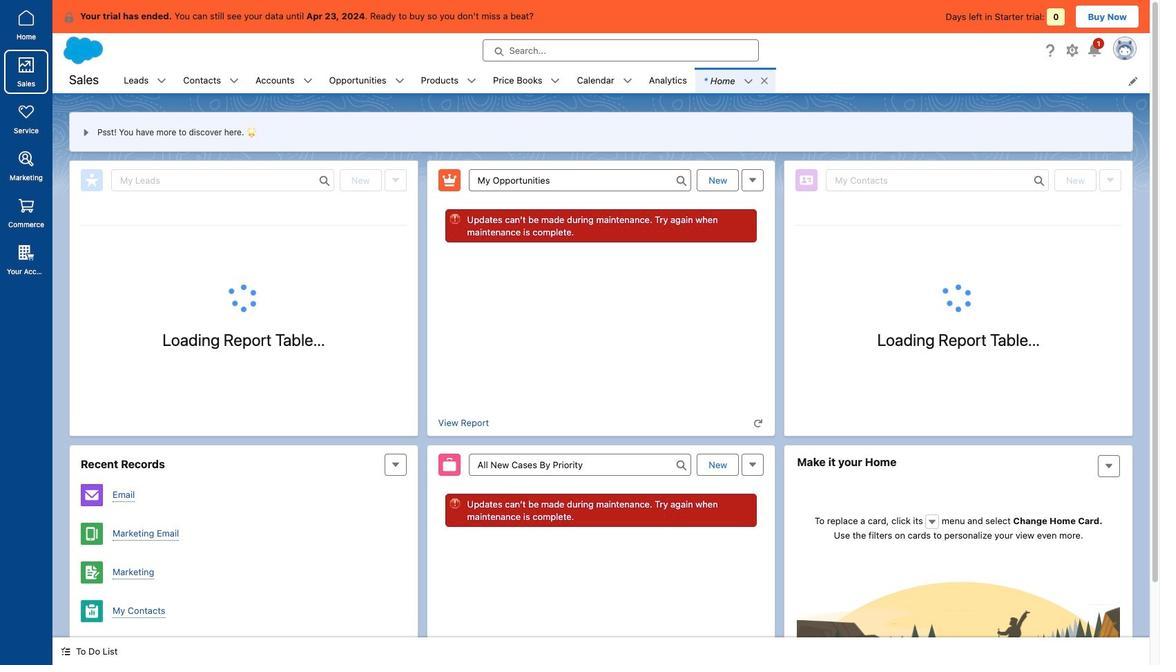 Task type: describe. For each thing, give the bounding box(es) containing it.
error image
[[449, 213, 460, 224]]

4 list item from the left
[[321, 68, 413, 93]]

5 list item from the left
[[413, 68, 485, 93]]

1 grid from the left
[[81, 225, 407, 226]]

engagement channel type image
[[81, 484, 103, 506]]

1 list item from the left
[[116, 68, 175, 93]]

2 select an option text field from the top
[[469, 454, 692, 476]]

3 list item from the left
[[247, 68, 321, 93]]

7 list item from the left
[[569, 68, 641, 93]]



Task type: locate. For each thing, give the bounding box(es) containing it.
1 horizontal spatial grid
[[796, 225, 1122, 226]]

communication subscription channel type image
[[81, 523, 103, 545]]

1 vertical spatial select an option text field
[[469, 454, 692, 476]]

list
[[116, 68, 1150, 93]]

Select an Option text field
[[469, 169, 692, 191], [469, 454, 692, 476]]

6 list item from the left
[[485, 68, 569, 93]]

8 list item from the left
[[695, 68, 775, 93]]

text default image for seventh list item from the left
[[623, 76, 632, 86]]

text default image
[[467, 76, 477, 86], [551, 76, 560, 86], [623, 76, 632, 86], [61, 647, 70, 656]]

error image
[[449, 498, 460, 509]]

list item
[[116, 68, 175, 93], [175, 68, 247, 93], [247, 68, 321, 93], [321, 68, 413, 93], [413, 68, 485, 93], [485, 68, 569, 93], [569, 68, 641, 93], [695, 68, 775, 93]]

text default image for third list item from right
[[551, 76, 560, 86]]

account image
[[81, 639, 103, 661]]

1 select an option text field from the top
[[469, 169, 692, 191]]

0 horizontal spatial grid
[[81, 225, 407, 226]]

grid
[[81, 225, 407, 226], [796, 225, 1122, 226]]

report image
[[81, 600, 103, 622]]

text default image
[[64, 12, 75, 23], [760, 76, 769, 85], [157, 76, 167, 86], [229, 76, 239, 86], [303, 76, 313, 86], [395, 76, 404, 86], [744, 77, 753, 86], [754, 419, 763, 428], [928, 517, 937, 527]]

text default image for fourth list item from right
[[467, 76, 477, 86]]

communication subscription image
[[81, 562, 103, 584]]

0 vertical spatial select an option text field
[[469, 169, 692, 191]]

2 list item from the left
[[175, 68, 247, 93]]

2 grid from the left
[[796, 225, 1122, 226]]



Task type: vqa. For each thing, say whether or not it's contained in the screenshot.
rightmost Select an Option TEXT FIELD
no



